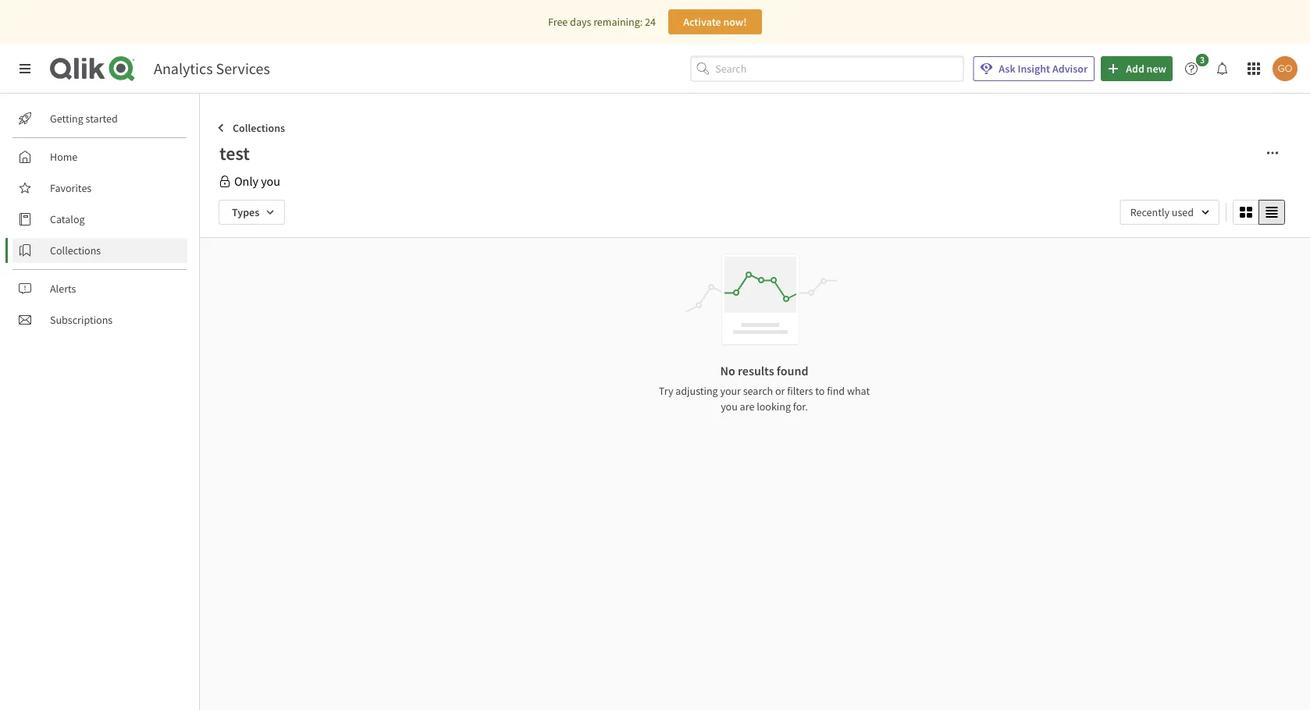 Task type: vqa. For each thing, say whether or not it's contained in the screenshot.
CAN
no



Task type: locate. For each thing, give the bounding box(es) containing it.
find
[[827, 384, 845, 398]]

favorites link
[[13, 176, 188, 201]]

add new
[[1127, 62, 1167, 76]]

0 horizontal spatial collections link
[[13, 238, 188, 263]]

0 horizontal spatial you
[[261, 173, 280, 189]]

advisor
[[1053, 62, 1088, 76]]

collections down catalog
[[50, 244, 101, 258]]

used
[[1173, 205, 1195, 220]]

now!
[[724, 15, 747, 29]]

ask insight advisor
[[999, 62, 1088, 76]]

you down your
[[721, 400, 738, 414]]

you inside the no results found try adjusting your search or filters to find what you are looking for.
[[721, 400, 738, 414]]

home link
[[13, 145, 188, 170]]

gary orlando image
[[1273, 56, 1298, 81]]

only
[[234, 173, 259, 189]]

collections up test
[[233, 121, 285, 135]]

subscriptions link
[[13, 308, 188, 333]]

you right only
[[261, 173, 280, 189]]

recently used
[[1131, 205, 1195, 220]]

searchbar element
[[691, 56, 964, 81]]

what
[[848, 384, 870, 398]]

new
[[1147, 62, 1167, 76]]

results
[[738, 363, 775, 379]]

recently
[[1131, 205, 1170, 220]]

more actions image
[[1267, 147, 1280, 159]]

try
[[659, 384, 674, 398]]

0 vertical spatial you
[[261, 173, 280, 189]]

1 horizontal spatial collections link
[[213, 116, 291, 141]]

test button
[[219, 141, 1255, 166], [219, 141, 1255, 166]]

looking
[[757, 400, 791, 414]]

0 horizontal spatial collections
[[50, 244, 101, 258]]

free
[[549, 15, 568, 29]]

0 vertical spatial collections
[[233, 121, 285, 135]]

analytics services element
[[154, 59, 270, 79]]

24
[[645, 15, 656, 29]]

0 vertical spatial collections link
[[213, 116, 291, 141]]

for.
[[794, 400, 809, 414]]

you
[[261, 173, 280, 189], [721, 400, 738, 414]]

collections link
[[213, 116, 291, 141], [13, 238, 188, 263]]

days
[[570, 15, 592, 29]]

collections link down catalog link
[[13, 238, 188, 263]]

free days remaining: 24
[[549, 15, 656, 29]]

collections
[[233, 121, 285, 135], [50, 244, 101, 258]]

collections link up test
[[213, 116, 291, 141]]

1 vertical spatial you
[[721, 400, 738, 414]]

1 vertical spatial collections link
[[13, 238, 188, 263]]

alerts link
[[13, 277, 188, 302]]

getting started link
[[13, 106, 188, 131]]

adjusting
[[676, 384, 718, 398]]

1 vertical spatial collections
[[50, 244, 101, 258]]

1 horizontal spatial you
[[721, 400, 738, 414]]

favorites
[[50, 181, 92, 195]]

to
[[816, 384, 825, 398]]

3
[[1201, 54, 1206, 66]]

test
[[220, 141, 250, 165]]



Task type: describe. For each thing, give the bounding box(es) containing it.
switch view group
[[1234, 200, 1286, 225]]

1 horizontal spatial collections
[[233, 121, 285, 135]]

getting
[[50, 112, 83, 126]]

alerts
[[50, 282, 76, 296]]

navigation pane element
[[0, 100, 199, 339]]

collections inside navigation pane element
[[50, 244, 101, 258]]

search
[[744, 384, 774, 398]]

catalog link
[[13, 207, 188, 232]]

started
[[86, 112, 118, 126]]

Recently used field
[[1121, 200, 1220, 225]]

filters region
[[216, 197, 1289, 228]]

or
[[776, 384, 785, 398]]

types button
[[219, 200, 285, 225]]

only you
[[234, 173, 280, 189]]

add
[[1127, 62, 1145, 76]]

Search text field
[[716, 56, 964, 81]]

ask insight advisor button
[[974, 56, 1095, 81]]

filters
[[788, 384, 814, 398]]

activate now!
[[684, 15, 747, 29]]

close sidebar menu image
[[19, 63, 31, 75]]

insight
[[1018, 62, 1051, 76]]

no
[[721, 363, 736, 379]]

ask
[[999, 62, 1016, 76]]

home
[[50, 150, 78, 164]]

are
[[740, 400, 755, 414]]

3 button
[[1180, 54, 1214, 81]]

catalog
[[50, 213, 85, 227]]

getting started
[[50, 112, 118, 126]]

found
[[777, 363, 809, 379]]

no results found try adjusting your search or filters to find what you are looking for.
[[659, 363, 870, 414]]

remaining:
[[594, 15, 643, 29]]

activate now! link
[[669, 9, 762, 34]]

analytics services
[[154, 59, 270, 79]]

your
[[721, 384, 741, 398]]

analytics
[[154, 59, 213, 79]]

activate
[[684, 15, 722, 29]]

services
[[216, 59, 270, 79]]

subscriptions
[[50, 313, 113, 327]]

add new button
[[1102, 56, 1173, 81]]

types
[[232, 205, 260, 220]]



